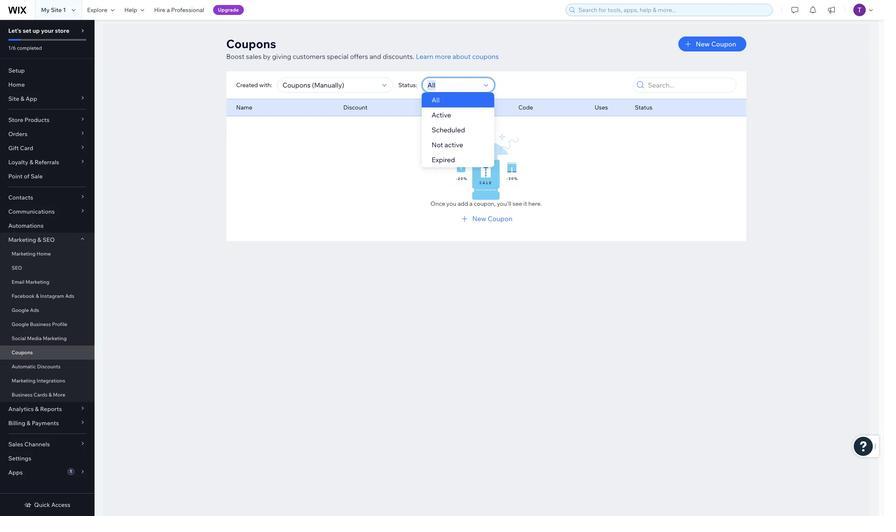 Task type: describe. For each thing, give the bounding box(es) containing it.
up
[[33, 27, 40, 34]]

automatic discounts link
[[0, 360, 95, 374]]

completed
[[17, 45, 42, 51]]

1 horizontal spatial a
[[470, 200, 473, 207]]

loyalty & referrals button
[[0, 155, 95, 169]]

created
[[236, 81, 258, 89]]

help
[[124, 6, 137, 14]]

special
[[327, 52, 349, 61]]

active
[[432, 111, 452, 119]]

upgrade
[[218, 7, 239, 13]]

automatic
[[12, 364, 36, 370]]

store
[[8, 116, 23, 124]]

communications
[[8, 208, 55, 215]]

home link
[[0, 78, 95, 92]]

my site 1
[[41, 6, 66, 14]]

marketing for integrations
[[12, 378, 36, 384]]

apps
[[8, 469, 23, 476]]

1 horizontal spatial ads
[[65, 293, 74, 299]]

& inside business cards & more "link"
[[49, 392, 52, 398]]

sidebar element
[[0, 20, 95, 516]]

facebook
[[12, 293, 35, 299]]

loyalty & referrals
[[8, 159, 59, 166]]

google for google business profile
[[12, 321, 29, 327]]

more
[[53, 392, 65, 398]]

hire
[[154, 6, 166, 14]]

marketing down profile
[[43, 335, 67, 342]]

analytics
[[8, 405, 34, 413]]

new for new coupon link
[[473, 215, 487, 223]]

discount
[[344, 104, 368, 111]]

add
[[458, 200, 468, 207]]

my
[[41, 6, 50, 14]]

learn
[[416, 52, 434, 61]]

marketing home
[[12, 251, 51, 257]]

sales
[[246, 52, 262, 61]]

help button
[[119, 0, 149, 20]]

see
[[513, 200, 523, 207]]

0 vertical spatial business
[[30, 321, 51, 327]]

coupon,
[[474, 200, 496, 207]]

discounts.
[[383, 52, 415, 61]]

coupons boost sales by giving customers special offers and discounts. learn more about coupons
[[226, 37, 499, 61]]

card
[[20, 144, 33, 152]]

you'll
[[497, 200, 512, 207]]

learn more about coupons link
[[416, 52, 499, 61]]

& for payments
[[27, 420, 31, 427]]

customers
[[293, 52, 326, 61]]

point of sale
[[8, 173, 43, 180]]

marketing & seo button
[[0, 233, 95, 247]]

access
[[51, 501, 70, 509]]

billing
[[8, 420, 25, 427]]

communications button
[[0, 205, 95, 219]]

new coupon link
[[460, 214, 513, 224]]

all option
[[422, 93, 495, 107]]

orders button
[[0, 127, 95, 141]]

more
[[435, 52, 451, 61]]

settings link
[[0, 452, 95, 466]]

gift card button
[[0, 141, 95, 155]]

analytics & reports
[[8, 405, 62, 413]]

by
[[263, 52, 271, 61]]

coupon for new coupon button
[[712, 40, 737, 48]]

channels
[[24, 441, 50, 448]]

email marketing
[[12, 279, 49, 285]]

let's
[[8, 27, 21, 34]]

setup link
[[0, 63, 95, 78]]

& for reports
[[35, 405, 39, 413]]

1 vertical spatial ads
[[30, 307, 39, 313]]

google for google ads
[[12, 307, 29, 313]]

payments
[[32, 420, 59, 427]]

quick access button
[[24, 501, 70, 509]]

products
[[25, 116, 49, 124]]

0 horizontal spatial home
[[8, 81, 25, 88]]

& for seo
[[37, 236, 41, 244]]

automations
[[8, 222, 44, 229]]

status
[[635, 104, 653, 111]]

offers
[[350, 52, 368, 61]]

social media marketing link
[[0, 332, 95, 346]]

once
[[431, 200, 445, 207]]

1/6
[[8, 45, 16, 51]]

automatic discounts
[[12, 364, 61, 370]]

coupons
[[473, 52, 499, 61]]

here.
[[529, 200, 542, 207]]

seo link
[[0, 261, 95, 275]]

google business profile
[[12, 321, 67, 327]]

name
[[236, 104, 253, 111]]

site & app
[[8, 95, 37, 103]]

Search... field
[[646, 78, 734, 92]]

integrations
[[37, 378, 65, 384]]

cards
[[34, 392, 48, 398]]

instagram
[[40, 293, 64, 299]]

contacts button
[[0, 190, 95, 205]]

orders
[[8, 130, 27, 138]]

email marketing link
[[0, 275, 95, 289]]

google ads
[[12, 307, 39, 313]]

google business profile link
[[0, 317, 95, 332]]

quick access
[[34, 501, 70, 509]]



Task type: vqa. For each thing, say whether or not it's contained in the screenshot.
Overview
no



Task type: locate. For each thing, give the bounding box(es) containing it.
code
[[519, 104, 534, 111]]

& inside billing & payments dropdown button
[[27, 420, 31, 427]]

seo up "email"
[[12, 265, 22, 271]]

1 horizontal spatial coupons
[[226, 37, 276, 51]]

0 horizontal spatial seo
[[12, 265, 22, 271]]

0 vertical spatial home
[[8, 81, 25, 88]]

a inside "link"
[[167, 6, 170, 14]]

new coupon
[[696, 40, 737, 48], [473, 215, 513, 223]]

business inside "link"
[[12, 392, 33, 398]]

marketing
[[8, 236, 36, 244], [12, 251, 36, 257], [26, 279, 49, 285], [43, 335, 67, 342], [12, 378, 36, 384]]

1 horizontal spatial new
[[696, 40, 710, 48]]

& inside facebook & instagram ads link
[[36, 293, 39, 299]]

& right billing
[[27, 420, 31, 427]]

& inside analytics & reports dropdown button
[[35, 405, 39, 413]]

list box containing all
[[422, 93, 495, 167]]

0 horizontal spatial coupons
[[12, 349, 33, 356]]

type
[[443, 104, 456, 111]]

coupons up automatic
[[12, 349, 33, 356]]

sales
[[8, 441, 23, 448]]

a right hire at left top
[[167, 6, 170, 14]]

seo down automations link
[[43, 236, 55, 244]]

and
[[370, 52, 382, 61]]

a right add
[[470, 200, 473, 207]]

ads
[[65, 293, 74, 299], [30, 307, 39, 313]]

2 google from the top
[[12, 321, 29, 327]]

site & app button
[[0, 92, 95, 106]]

1 vertical spatial home
[[37, 251, 51, 257]]

site inside site & app dropdown button
[[8, 95, 19, 103]]

0 horizontal spatial a
[[167, 6, 170, 14]]

0 vertical spatial seo
[[43, 236, 55, 244]]

1 horizontal spatial home
[[37, 251, 51, 257]]

1 horizontal spatial coupon
[[712, 40, 737, 48]]

new
[[696, 40, 710, 48], [473, 215, 487, 223]]

0 horizontal spatial new
[[473, 215, 487, 223]]

& inside site & app dropdown button
[[20, 95, 24, 103]]

1/6 completed
[[8, 45, 42, 51]]

store products
[[8, 116, 49, 124]]

home down marketing & seo dropdown button
[[37, 251, 51, 257]]

1 vertical spatial coupons
[[12, 349, 33, 356]]

& for referrals
[[30, 159, 33, 166]]

new coupon for new coupon link
[[473, 215, 513, 223]]

0 vertical spatial google
[[12, 307, 29, 313]]

sales channels
[[8, 441, 50, 448]]

1 horizontal spatial site
[[51, 6, 62, 14]]

home down setup
[[8, 81, 25, 88]]

marketing integrations
[[12, 378, 65, 384]]

social media marketing
[[12, 335, 67, 342]]

0 vertical spatial new
[[696, 40, 710, 48]]

billing & payments button
[[0, 416, 95, 430]]

1 vertical spatial 1
[[70, 469, 72, 474]]

hire a professional
[[154, 6, 204, 14]]

marketing for &
[[8, 236, 36, 244]]

1 vertical spatial coupon
[[488, 215, 513, 223]]

gift
[[8, 144, 19, 152]]

expired
[[432, 156, 455, 164]]

0 vertical spatial a
[[167, 6, 170, 14]]

uses
[[595, 104, 608, 111]]

0 horizontal spatial new coupon
[[473, 215, 513, 223]]

business cards & more link
[[0, 388, 95, 402]]

google down facebook
[[12, 307, 29, 313]]

facebook & instagram ads link
[[0, 289, 95, 303]]

0 vertical spatial coupons
[[226, 37, 276, 51]]

business
[[30, 321, 51, 327], [12, 392, 33, 398]]

site right my
[[51, 6, 62, 14]]

& right facebook
[[36, 293, 39, 299]]

seo inside dropdown button
[[43, 236, 55, 244]]

reports
[[40, 405, 62, 413]]

coupons
[[226, 37, 276, 51], [12, 349, 33, 356]]

0 horizontal spatial ads
[[30, 307, 39, 313]]

with:
[[259, 81, 272, 89]]

billing & payments
[[8, 420, 59, 427]]

1 google from the top
[[12, 307, 29, 313]]

settings
[[8, 455, 31, 462]]

& inside marketing & seo dropdown button
[[37, 236, 41, 244]]

store
[[55, 27, 69, 34]]

new coupon inside button
[[696, 40, 737, 48]]

coupon for new coupon link
[[488, 215, 513, 223]]

1 vertical spatial a
[[470, 200, 473, 207]]

new coupon for new coupon button
[[696, 40, 737, 48]]

sales channels button
[[0, 437, 95, 452]]

giving
[[272, 52, 291, 61]]

point
[[8, 173, 23, 180]]

marketing down marketing & seo
[[12, 251, 36, 257]]

marketing down automations
[[8, 236, 36, 244]]

coupons inside coupons boost sales by giving customers special offers and discounts. learn more about coupons
[[226, 37, 276, 51]]

0 vertical spatial coupon
[[712, 40, 737, 48]]

automations link
[[0, 219, 95, 233]]

coupons for coupons
[[12, 349, 33, 356]]

& up marketing home
[[37, 236, 41, 244]]

marketing home link
[[0, 247, 95, 261]]

about
[[453, 52, 471, 61]]

let's set up your store
[[8, 27, 69, 34]]

& right loyalty
[[30, 159, 33, 166]]

store products button
[[0, 113, 95, 127]]

coupons up sales on the top left of the page
[[226, 37, 276, 51]]

list box
[[422, 93, 495, 167]]

0 vertical spatial ads
[[65, 293, 74, 299]]

1 horizontal spatial new coupon
[[696, 40, 737, 48]]

boost
[[226, 52, 245, 61]]

1 horizontal spatial 1
[[70, 469, 72, 474]]

scheduled
[[432, 126, 465, 134]]

it
[[524, 200, 527, 207]]

app
[[26, 95, 37, 103]]

all
[[432, 96, 440, 104]]

& inside loyalty & referrals popup button
[[30, 159, 33, 166]]

0 horizontal spatial coupon
[[488, 215, 513, 223]]

new inside button
[[696, 40, 710, 48]]

social
[[12, 335, 26, 342]]

None field
[[280, 78, 380, 92], [425, 78, 482, 92], [280, 78, 380, 92], [425, 78, 482, 92]]

gift card
[[8, 144, 33, 152]]

1 right my
[[63, 6, 66, 14]]

0 vertical spatial site
[[51, 6, 62, 14]]

1 vertical spatial new coupon
[[473, 215, 513, 223]]

& for app
[[20, 95, 24, 103]]

a
[[167, 6, 170, 14], [470, 200, 473, 207]]

google up social
[[12, 321, 29, 327]]

1 vertical spatial seo
[[12, 265, 22, 271]]

sale
[[31, 173, 43, 180]]

Search for tools, apps, help & more... field
[[576, 4, 771, 16]]

home
[[8, 81, 25, 88], [37, 251, 51, 257]]

loyalty
[[8, 159, 28, 166]]

ads right instagram
[[65, 293, 74, 299]]

ads up the google business profile
[[30, 307, 39, 313]]

quick
[[34, 501, 50, 509]]

coupon inside button
[[712, 40, 737, 48]]

google ads link
[[0, 303, 95, 317]]

& for instagram
[[36, 293, 39, 299]]

marketing up facebook & instagram ads
[[26, 279, 49, 285]]

1 vertical spatial new
[[473, 215, 487, 223]]

marketing inside dropdown button
[[8, 236, 36, 244]]

media
[[27, 335, 42, 342]]

& left reports
[[35, 405, 39, 413]]

set
[[23, 27, 31, 34]]

seo
[[43, 236, 55, 244], [12, 265, 22, 271]]

1 horizontal spatial seo
[[43, 236, 55, 244]]

you
[[447, 200, 457, 207]]

&
[[20, 95, 24, 103], [30, 159, 33, 166], [37, 236, 41, 244], [36, 293, 39, 299], [49, 392, 52, 398], [35, 405, 39, 413], [27, 420, 31, 427]]

& left "app"
[[20, 95, 24, 103]]

0 horizontal spatial 1
[[63, 6, 66, 14]]

coupons for coupons boost sales by giving customers special offers and discounts. learn more about coupons
[[226, 37, 276, 51]]

site
[[51, 6, 62, 14], [8, 95, 19, 103]]

1 vertical spatial google
[[12, 321, 29, 327]]

explore
[[87, 6, 107, 14]]

& left more
[[49, 392, 52, 398]]

business cards & more
[[12, 392, 65, 398]]

status:
[[399, 81, 418, 89]]

1 inside sidebar element
[[70, 469, 72, 474]]

coupons inside sidebar element
[[12, 349, 33, 356]]

not active
[[432, 141, 464, 149]]

0 vertical spatial new coupon
[[696, 40, 737, 48]]

site left "app"
[[8, 95, 19, 103]]

1 vertical spatial site
[[8, 95, 19, 103]]

created with:
[[236, 81, 272, 89]]

0 vertical spatial 1
[[63, 6, 66, 14]]

point of sale link
[[0, 169, 95, 183]]

1 vertical spatial business
[[12, 392, 33, 398]]

contacts
[[8, 194, 33, 201]]

analytics & reports button
[[0, 402, 95, 416]]

active
[[445, 141, 464, 149]]

marketing down automatic
[[12, 378, 36, 384]]

new for new coupon button
[[696, 40, 710, 48]]

0 horizontal spatial site
[[8, 95, 19, 103]]

profile
[[52, 321, 67, 327]]

marketing for home
[[12, 251, 36, 257]]

google
[[12, 307, 29, 313], [12, 321, 29, 327]]

1 down settings link
[[70, 469, 72, 474]]

business up "social media marketing"
[[30, 321, 51, 327]]

business up analytics
[[12, 392, 33, 398]]



